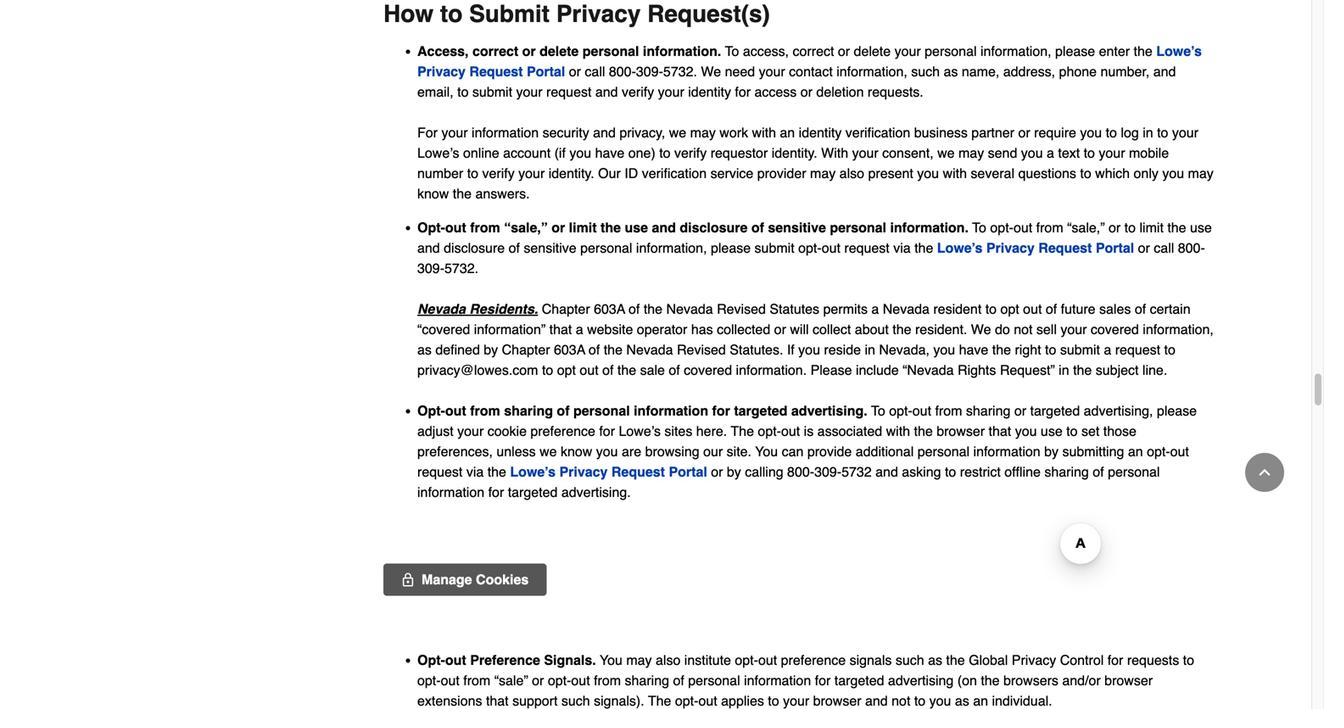 Task type: describe. For each thing, give the bounding box(es) containing it.
please
[[811, 362, 853, 378]]

1 horizontal spatial verification
[[846, 125, 911, 140]]

request inside or call 800-309-5732. we need your contact information, such as name, address, phone number, and email, to submit your request and verify your identity for access or deletion requests.
[[547, 84, 592, 100]]

800- for to access, correct or delete your personal information, please enter the
[[609, 64, 636, 79]]

request inside chapter 603a of the nevada revised statutes permits a nevada resident to opt out of future sales of certain "covered information" that a website operator has collected or will collect about the resident. we do not sell your covered information, as defined by chapter 603a of the nevada revised statutes. if you reside in nevada, you have the right to submit a request to privacy@lowes.com to opt out of the sale of covered information. please include "nevada rights request" in the subject line.
[[1116, 342, 1161, 358]]

in inside for your information security and privacy, we may work with an identity verification business partner or require you to log in to your lowe's online account (if you have one) to verify requestor identity. with your consent, we may send you a text to your mobile number to verify your identity. our id verification service provider may also present you with several questions to which only you may know the answers.
[[1143, 125, 1154, 140]]

applies
[[722, 693, 765, 709]]

you inside you may also institute opt-out preference signals such as the global privacy control for requests to opt-out from "sale" or opt-out from sharing of personal information for targeted advertising (on the browsers and/or browser extensions that support such signals). the opt-out applies to your browser and not to you as an individual.
[[600, 653, 623, 668]]

service
[[711, 165, 754, 181]]

know inside the to opt-out from sharing or targeted advertising, please adjust your cookie preference for lowe's sites here. the opt-out is associated with the browser that you use to set those preferences, unless we know you are browsing our site. you can provide additional personal information by submitting an opt-out request via the
[[561, 444, 593, 459]]

opt-out preference signals.
[[418, 653, 596, 668]]

1 vertical spatial lowe's privacy request portal
[[938, 240, 1135, 256]]

request for access, correct or delete personal information.
[[470, 64, 523, 79]]

also inside you may also institute opt-out preference signals such as the global privacy control for requests to opt-out from "sale" or opt-out from sharing of personal information for targeted advertising (on the browsers and/or browser extensions that support such signals). the opt-out applies to your browser and not to you as an individual.
[[656, 653, 681, 668]]

0 vertical spatial information.
[[643, 43, 722, 59]]

may down with
[[810, 165, 836, 181]]

your up which
[[1099, 145, 1126, 161]]

as down (on
[[956, 693, 970, 709]]

website
[[587, 322, 633, 337]]

the up operator on the top
[[644, 301, 663, 317]]

our
[[598, 165, 621, 181]]

information inside the to opt-out from sharing or targeted advertising, please adjust your cookie preference for lowe's sites here. the opt-out is associated with the browser that you use to set those preferences, unless we know you are browsing our site. you can provide additional personal information by submitting an opt-out request via the
[[974, 444, 1041, 459]]

your up security
[[516, 84, 543, 100]]

verify inside or call 800-309-5732. we need your contact information, such as name, address, phone number, and email, to submit your request and verify your identity for access or deletion requests.
[[622, 84, 655, 100]]

1 horizontal spatial advertising.
[[792, 403, 868, 419]]

lowe's privacy request portal for information,
[[418, 43, 1202, 79]]

which
[[1096, 165, 1131, 181]]

to left log
[[1106, 125, 1118, 140]]

nevada up sale
[[627, 342, 673, 358]]

preference
[[470, 653, 541, 668]]

resident.
[[916, 322, 968, 337]]

from up the cookie
[[470, 403, 501, 419]]

work
[[720, 125, 749, 140]]

the inside for your information security and privacy, we may work with an identity verification business partner or require you to log in to your lowe's online account (if you have one) to verify requestor identity. with your consent, we may send you a text to your mobile number to verify your identity. our id verification service provider may also present you with several questions to which only you may know the answers.
[[453, 186, 472, 201]]

800- inside or by calling 800-309-5732 and asking to restrict offline sharing of personal information for targeted advertising.
[[788, 464, 815, 480]]

requests.
[[868, 84, 924, 100]]

requests
[[1128, 653, 1180, 668]]

309- inside or by calling 800-309-5732 and asking to restrict offline sharing of personal information for targeted advertising.
[[815, 464, 842, 480]]

defined
[[436, 342, 480, 358]]

secure image
[[401, 573, 415, 587]]

2 horizontal spatial browser
[[1105, 673, 1153, 689]]

the down website
[[604, 342, 623, 358]]

from down answers.
[[470, 220, 501, 235]]

line.
[[1143, 362, 1168, 378]]

sale
[[640, 362, 665, 378]]

subject
[[1096, 362, 1139, 378]]

have inside chapter 603a of the nevada revised statutes permits a nevada resident to opt out of future sales of certain "covered information" that a website operator has collected or will collect about the resident. we do not sell your covered information, as defined by chapter 603a of the nevada revised statutes. if you reside in nevada, you have the right to submit a request to privacy@lowes.com to opt out of the sale of covered information. please include "nevada rights request" in the subject line.
[[960, 342, 989, 358]]

portal for to opt-out from sharing or targeted advertising, please adjust your cookie preference for lowe's sites here. the opt-out is associated with the browser that you use to set those preferences, unless we know you are browsing our site. you can provide additional personal information by submitting an opt-out request via the
[[669, 464, 708, 480]]

nevada residents.
[[418, 301, 538, 317]]

to down the advertising
[[915, 693, 926, 709]]

your right with
[[853, 145, 879, 161]]

to down information" at the left top of the page
[[542, 362, 554, 378]]

browsers
[[1004, 673, 1059, 689]]

and inside "to opt-out from "sale," or to limit the use and disclosure of sensitive personal information, please submit opt-out request via the"
[[418, 240, 440, 256]]

of inside "to opt-out from "sale," or to limit the use and disclosure of sensitive personal information, please submit opt-out request via the"
[[509, 240, 520, 256]]

your inside you may also institute opt-out preference signals such as the global privacy control for requests to opt-out from "sale" or opt-out from sharing of personal information for targeted advertising (on the browsers and/or browser extensions that support such signals). the opt-out applies to your browser and not to you as an individual.
[[783, 693, 810, 709]]

support
[[513, 693, 558, 709]]

privacy for opt-out from "sale," or limit the use and disclosure of sensitive personal information.
[[987, 240, 1035, 256]]

can
[[782, 444, 804, 459]]

you right if
[[799, 342, 821, 358]]

an inside you may also institute opt-out preference signals such as the global privacy control for requests to opt-out from "sale" or opt-out from sharing of personal information for targeted advertising (on the browsers and/or browser extensions that support such signals). the opt-out applies to your browser and not to you as an individual.
[[974, 693, 989, 709]]

disclosure inside "to opt-out from "sale," or to limit the use and disclosure of sensitive personal information, please submit opt-out request via the"
[[444, 240, 505, 256]]

a up subject
[[1104, 342, 1112, 358]]

advertising,
[[1084, 403, 1154, 419]]

or down contact
[[801, 84, 813, 100]]

to right one)
[[660, 145, 671, 161]]

offline
[[1005, 464, 1041, 480]]

information, inside or call 800-309-5732. we need your contact information, such as name, address, phone number, and email, to submit your request and verify your identity for access or deletion requests.
[[837, 64, 908, 79]]

request"
[[1000, 362, 1056, 378]]

2 vertical spatial in
[[1059, 362, 1070, 378]]

phone
[[1060, 64, 1097, 79]]

from inside the to opt-out from sharing or targeted advertising, please adjust your cookie preference for lowe's sites here. the opt-out is associated with the browser that you use to set those preferences, unless we know you are browsing our site. you can provide additional personal information by submitting an opt-out request via the
[[936, 403, 963, 419]]

information up sites
[[634, 403, 709, 419]]

1 vertical spatial information.
[[891, 220, 969, 235]]

need
[[725, 64, 755, 79]]

of inside or by calling 800-309-5732 and asking to restrict offline sharing of personal information for targeted advertising.
[[1093, 464, 1105, 480]]

opt- up extensions
[[418, 673, 441, 689]]

lowe's privacy request portal for restrict
[[510, 464, 708, 480]]

and/or
[[1063, 673, 1101, 689]]

your up requests.
[[895, 43, 921, 59]]

1 vertical spatial verify
[[675, 145, 707, 161]]

0 vertical spatial 603a
[[594, 301, 626, 317]]

and right the "number,"
[[1154, 64, 1177, 79]]

manage
[[422, 572, 472, 588]]

access, correct or delete personal information. to access, correct or delete your personal information, please enter the
[[418, 43, 1157, 59]]

0 horizontal spatial verify
[[482, 165, 515, 181]]

1 horizontal spatial please
[[1056, 43, 1096, 59]]

0 vertical spatial sensitive
[[768, 220, 827, 235]]

browsing
[[646, 444, 700, 459]]

here.
[[697, 423, 728, 439]]

your right log
[[1173, 125, 1199, 140]]

additional
[[856, 444, 914, 459]]

for inside the to opt-out from sharing or targeted advertising, please adjust your cookie preference for lowe's sites here. the opt-out is associated with the browser that you use to set those preferences, unless we know you are browsing our site. you can provide additional personal information by submitting an opt-out request via the
[[599, 423, 615, 439]]

opt- left is
[[758, 423, 782, 439]]

2 horizontal spatial with
[[943, 165, 967, 181]]

from up signals). on the bottom left of the page
[[594, 673, 621, 689]]

also inside for your information security and privacy, we may work with an identity verification business partner or require you to log in to your lowe's online account (if you have one) to verify requestor identity. with your consent, we may send you a text to your mobile number to verify your identity. our id verification service provider may also present you with several questions to which only you may know the answers.
[[840, 165, 865, 181]]

opt-out from sharing of personal information for targeted advertising.
[[418, 403, 868, 419]]

business
[[915, 125, 968, 140]]

privacy,
[[620, 125, 666, 140]]

use inside the to opt-out from sharing or targeted advertising, please adjust your cookie preference for lowe's sites here. the opt-out is associated with the browser that you use to set those preferences, unless we know you are browsing our site. you can provide additional personal information by submitting an opt-out request via the
[[1041, 423, 1063, 439]]

submit
[[469, 0, 550, 27]]

opt- down signals.
[[548, 673, 572, 689]]

number,
[[1101, 64, 1150, 79]]

nevada up about
[[883, 301, 930, 317]]

please inside the to opt-out from sharing or targeted advertising, please adjust your cookie preference for lowe's sites here. the opt-out is associated with the browser that you use to set those preferences, unless we know you are browsing our site. you can provide additional personal information by submitting an opt-out request via the
[[1158, 403, 1198, 419]]

several
[[971, 165, 1015, 181]]

collect
[[813, 322, 852, 337]]

site.
[[727, 444, 752, 459]]

are
[[622, 444, 642, 459]]

deletion
[[817, 84, 864, 100]]

by inside chapter 603a of the nevada revised statutes permits a nevada resident to opt out of future sales of certain "covered information" that a website operator has collected or will collect about the resident. we do not sell your covered information, as defined by chapter 603a of the nevada revised statutes. if you reside in nevada, you have the right to submit a request to privacy@lowes.com to opt out of the sale of covered information. please include "nevada rights request" in the subject line.
[[484, 342, 498, 358]]

the down mobile
[[1168, 220, 1187, 235]]

0 vertical spatial with
[[752, 125, 777, 140]]

"sale," inside "to opt-out from "sale," or to limit the use and disclosure of sensitive personal information, please submit opt-out request via the"
[[1068, 220, 1105, 235]]

your down account
[[519, 165, 545, 181]]

advertising
[[889, 673, 954, 689]]

targeted inside you may also institute opt-out preference signals such as the global privacy control for requests to opt-out from "sale" or opt-out from sharing of personal information for targeted advertising (on the browsers and/or browser extensions that support such signals). the opt-out applies to your browser and not to you as an individual.
[[835, 673, 885, 689]]

5732. for to access, correct or delete your personal information, please enter the
[[664, 64, 698, 79]]

0 horizontal spatial in
[[865, 342, 876, 358]]

has
[[692, 322, 713, 337]]

calling
[[745, 464, 784, 480]]

scroll to top element
[[1246, 453, 1285, 492]]

from inside "to opt-out from "sale," or to limit the use and disclosure of sensitive personal information, please submit opt-out request via the"
[[1037, 220, 1064, 235]]

opt- down advertising,
[[1147, 444, 1171, 459]]

consent,
[[883, 145, 934, 161]]

reside
[[824, 342, 861, 358]]

information inside for your information security and privacy, we may work with an identity verification business partner or require you to log in to your lowe's online account (if you have one) to verify requestor identity. with your consent, we may send you a text to your mobile number to verify your identity. our id verification service provider may also present you with several questions to which only you may know the answers.
[[472, 125, 539, 140]]

an inside for your information security and privacy, we may work with an identity verification business partner or require you to log in to your lowe's online account (if you have one) to verify requestor identity. with your consent, we may send you a text to your mobile number to verify your identity. our id verification service provider may also present you with several questions to which only you may know the answers.
[[780, 125, 795, 140]]

access
[[755, 84, 797, 100]]

targeted up site.
[[734, 403, 788, 419]]

chevron up image
[[1257, 464, 1274, 481]]

and down one)
[[652, 220, 676, 235]]

sales
[[1100, 301, 1132, 317]]

restrict
[[961, 464, 1001, 480]]

provider
[[758, 165, 807, 181]]

your right for
[[442, 125, 468, 140]]

the left sale
[[618, 362, 637, 378]]

to right text
[[1084, 145, 1096, 161]]

residents.
[[470, 301, 538, 317]]

0 horizontal spatial opt
[[557, 362, 576, 378]]

the down 'unless'
[[488, 464, 507, 480]]

0 vertical spatial to
[[725, 43, 740, 59]]

identity inside for your information security and privacy, we may work with an identity verification business partner or require you to log in to your lowe's online account (if you have one) to verify requestor identity. with your consent, we may send you a text to your mobile number to verify your identity. our id verification service provider may also present you with several questions to which only you may know the answers.
[[799, 125, 842, 140]]

or inside or by calling 800-309-5732 and asking to restrict offline sharing of personal information for targeted advertising.
[[711, 464, 723, 480]]

for inside or call 800-309-5732. we need your contact information, such as name, address, phone number, and email, to submit your request and verify your identity for access or deletion requests.
[[735, 84, 751, 100]]

0 vertical spatial revised
[[717, 301, 766, 317]]

or inside the to opt-out from sharing or targeted advertising, please adjust your cookie preference for lowe's sites here. the opt-out is associated with the browser that you use to set those preferences, unless we know you are browsing our site. you can provide additional personal information by submitting an opt-out request via the
[[1015, 403, 1027, 419]]

email,
[[418, 84, 454, 100]]

the up the "number,"
[[1134, 43, 1153, 59]]

2 correct from the left
[[793, 43, 835, 59]]

provide
[[808, 444, 852, 459]]

you right only
[[1163, 165, 1185, 181]]

a up about
[[872, 301, 880, 317]]

cookie
[[488, 423, 527, 439]]

to up access,
[[440, 0, 463, 27]]

personal up name,
[[925, 43, 977, 59]]

personal inside "to opt-out from "sale," or to limit the use and disclosure of sensitive personal information, please submit opt-out request via the"
[[581, 240, 633, 256]]

you down consent,
[[918, 165, 940, 181]]

1 delete from the left
[[540, 43, 579, 59]]

will
[[790, 322, 809, 337]]

call for to opt-out from "sale," or to limit the use and disclosure of sensitive personal information, please submit opt-out request via the
[[1154, 240, 1175, 256]]

or down (if on the left top of the page
[[552, 220, 565, 235]]

that inside you may also institute opt-out preference signals such as the global privacy control for requests to opt-out from "sale" or opt-out from sharing of personal information for targeted advertising (on the browsers and/or browser extensions that support such signals). the opt-out applies to your browser and not to you as an individual.
[[486, 693, 509, 709]]

rights
[[958, 362, 997, 378]]

opt- right the institute
[[735, 653, 759, 668]]

and inside you may also institute opt-out preference signals such as the global privacy control for requests to opt-out from "sale" or opt-out from sharing of personal information for targeted advertising (on the browsers and/or browser extensions that support such signals). the opt-out applies to your browser and not to you as an individual.
[[866, 693, 888, 709]]

or inside "to opt-out from "sale," or to limit the use and disclosure of sensitive personal information, please submit opt-out request via the"
[[1109, 220, 1121, 235]]

an inside the to opt-out from sharing or targeted advertising, please adjust your cookie preference for lowe's sites here. the opt-out is associated with the browser that you use to set those preferences, unless we know you are browsing our site. you can provide additional personal information by submitting an opt-out request via the
[[1129, 444, 1144, 459]]

present
[[869, 165, 914, 181]]

or down how to submit privacy request(s)
[[569, 64, 581, 79]]

or down submit
[[522, 43, 536, 59]]

to up do at top
[[986, 301, 997, 317]]

the left subject
[[1074, 362, 1093, 378]]

the down the global
[[981, 673, 1000, 689]]

submit inside or call 800-309-5732. we need your contact information, such as name, address, phone number, and email, to submit your request and verify your identity for access or deletion requests.
[[473, 84, 513, 100]]

such inside or call 800-309-5732. we need your contact information, such as name, address, phone number, and email, to submit your request and verify your identity for access or deletion requests.
[[912, 64, 940, 79]]

and up our
[[596, 84, 618, 100]]

associated
[[818, 423, 883, 439]]

request inside "to opt-out from "sale," or to limit the use and disclosure of sensitive personal information, please submit opt-out request via the"
[[845, 240, 890, 256]]

those
[[1104, 423, 1137, 439]]

to for disclosure
[[973, 220, 987, 235]]

the inside you may also institute opt-out preference signals such as the global privacy control for requests to opt-out from "sale" or opt-out from sharing of personal information for targeted advertising (on the browsers and/or browser extensions that support such signals). the opt-out applies to your browser and not to you as an individual.
[[648, 693, 672, 709]]

1 vertical spatial such
[[896, 653, 925, 668]]

advertising. inside or by calling 800-309-5732 and asking to restrict offline sharing of personal information for targeted advertising.
[[562, 485, 631, 500]]

to inside the to opt-out from sharing or targeted advertising, please adjust your cookie preference for lowe's sites here. the opt-out is associated with the browser that you use to set those preferences, unless we know you are browsing our site. you can provide additional personal information by submitting an opt-out request via the
[[1067, 423, 1078, 439]]

lowe's for to opt-out from sharing or targeted advertising, please adjust your cookie preference for lowe's sites here. the opt-out is associated with the browser that you use to set those preferences, unless we know you are browsing our site. you can provide additional personal information by submitting an opt-out request via the
[[510, 464, 556, 480]]

or inside you may also institute opt-out preference signals such as the global privacy control for requests to opt-out from "sale" or opt-out from sharing of personal information for targeted advertising (on the browsers and/or browser extensions that support such signals). the opt-out applies to your browser and not to you as an individual.
[[532, 673, 544, 689]]

you right require
[[1081, 125, 1103, 140]]

the down do at top
[[993, 342, 1012, 358]]

right
[[1015, 342, 1042, 358]]

2 delete from the left
[[854, 43, 891, 59]]

a left website
[[576, 322, 584, 337]]

permits
[[824, 301, 868, 317]]

about
[[855, 322, 889, 337]]

0 vertical spatial identity.
[[772, 145, 818, 161]]

to opt-out from "sale," or to limit the use and disclosure of sensitive personal information, please submit opt-out request via the
[[418, 220, 1213, 256]]

privacy for access, correct or delete personal information.
[[418, 64, 466, 79]]

submit inside "to opt-out from "sale," or to limit the use and disclosure of sensitive personal information, please submit opt-out request via the"
[[755, 240, 795, 256]]

to right 'requests'
[[1184, 653, 1195, 668]]

only
[[1134, 165, 1159, 181]]

opt- up the statutes
[[799, 240, 822, 256]]

0 vertical spatial portal
[[527, 64, 565, 79]]

5732
[[842, 464, 872, 480]]

1 limit from the left
[[569, 220, 597, 235]]

do
[[995, 322, 1011, 337]]

to inside "to opt-out from "sale," or to limit the use and disclosure of sensitive personal information, please submit opt-out request via the"
[[1125, 220, 1136, 235]]

browser inside the to opt-out from sharing or targeted advertising, please adjust your cookie preference for lowe's sites here. the opt-out is associated with the browser that you use to set those preferences, unless we know you are browsing our site. you can provide additional personal information by submitting an opt-out request via the
[[937, 423, 985, 439]]

1 vertical spatial revised
[[677, 342, 726, 358]]

via inside the to opt-out from sharing or targeted advertising, please adjust your cookie preference for lowe's sites here. the opt-out is associated with the browser that you use to set those preferences, unless we know you are browsing our site. you can provide additional personal information by submitting an opt-out request via the
[[467, 464, 484, 480]]

1 vertical spatial identity.
[[549, 165, 595, 181]]

your up access
[[759, 64, 786, 79]]

sharing up the cookie
[[504, 403, 553, 419]]

"covered
[[418, 322, 470, 337]]

nevada,
[[880, 342, 930, 358]]

statutes
[[770, 301, 820, 317]]

the up resident
[[915, 240, 934, 256]]

to down 'sell'
[[1046, 342, 1057, 358]]

1 vertical spatial lowe's privacy request portal link
[[938, 240, 1135, 256]]

the up nevada, at right
[[893, 322, 912, 337]]

information, up address,
[[981, 43, 1052, 59]]

that inside the to opt-out from sharing or targeted advertising, please adjust your cookie preference for lowe's sites here. the opt-out is associated with the browser that you use to set those preferences, unless we know you are browsing our site. you can provide additional personal information by submitting an opt-out request via the
[[989, 423, 1012, 439]]

the down our
[[601, 220, 621, 235]]

for
[[418, 125, 438, 140]]

you left are
[[596, 444, 618, 459]]

for inside or by calling 800-309-5732 and asking to restrict offline sharing of personal information for targeted advertising.
[[489, 485, 504, 500]]

309- for to access, correct or delete your personal information, please enter the
[[636, 64, 664, 79]]

lowe's privacy request portal link for restrict
[[510, 464, 708, 480]]

lowe's privacy request portal link for information,
[[418, 43, 1202, 79]]

cookies
[[476, 572, 529, 588]]

may up several
[[959, 145, 985, 161]]

the up (on
[[947, 653, 966, 668]]

our
[[704, 444, 723, 459]]

privacy inside you may also institute opt-out preference signals such as the global privacy control for requests to opt-out from "sale" or opt-out from sharing of personal information for targeted advertising (on the browsers and/or browser extensions that support such signals). the opt-out applies to your browser and not to you as an individual.
[[1012, 653, 1057, 668]]

you right (if on the left top of the page
[[570, 145, 592, 161]]

to up mobile
[[1158, 125, 1169, 140]]

you inside you may also institute opt-out preference signals such as the global privacy control for requests to opt-out from "sale" or opt-out from sharing of personal information for targeted advertising (on the browsers and/or browser extensions that support such signals). the opt-out applies to your browser and not to you as an individual.
[[930, 693, 952, 709]]

by inside the to opt-out from sharing or targeted advertising, please adjust your cookie preference for lowe's sites here. the opt-out is associated with the browser that you use to set those preferences, unless we know you are browsing our site. you can provide additional personal information by submitting an opt-out request via the
[[1045, 444, 1059, 459]]

preference inside you may also institute opt-out preference signals such as the global privacy control for requests to opt-out from "sale" or opt-out from sharing of personal information for targeted advertising (on the browsers and/or browser extensions that support such signals). the opt-out applies to your browser and not to you as an individual.
[[781, 653, 846, 668]]

or inside or call 800- 309-5732.
[[1139, 240, 1151, 256]]

contact
[[789, 64, 833, 79]]

opt- for to opt-out from "sale," or to limit the use and disclosure of sensitive personal information, please submit opt-out request via the
[[418, 220, 445, 235]]

from up extensions
[[464, 673, 491, 689]]

with inside the to opt-out from sharing or targeted advertising, please adjust your cookie preference for lowe's sites here. the opt-out is associated with the browser that you use to set those preferences, unless we know you are browsing our site. you can provide additional personal information by submitting an opt-out request via the
[[887, 423, 911, 439]]

preference inside the to opt-out from sharing or targeted advertising, please adjust your cookie preference for lowe's sites here. the opt-out is associated with the browser that you use to set those preferences, unless we know you are browsing our site. you can provide additional personal information by submitting an opt-out request via the
[[531, 423, 596, 439]]

certain
[[1150, 301, 1191, 317]]

"sale"
[[495, 673, 528, 689]]

address,
[[1004, 64, 1056, 79]]

nevada up has
[[667, 301, 713, 317]]

individual.
[[993, 693, 1053, 709]]

1 vertical spatial chapter
[[502, 342, 550, 358]]

1 horizontal spatial covered
[[1091, 322, 1140, 337]]

and inside for your information security and privacy, we may work with an identity verification business partner or require you to log in to your lowe's online account (if you have one) to verify requestor identity. with your consent, we may send you a text to your mobile number to verify your identity. our id verification service provider may also present you with several questions to which only you may know the answers.
[[593, 125, 616, 140]]

one)
[[629, 145, 656, 161]]

opt- for to opt-out from sharing or targeted advertising, please adjust your cookie preference for lowe's sites here. the opt-out is associated with the browser that you use to set those preferences, unless we know you are browsing our site. you can provide additional personal information by submitting an opt-out request via the
[[418, 403, 445, 419]]

sites
[[665, 423, 693, 439]]

you may also institute opt-out preference signals such as the global privacy control for requests to opt-out from "sale" or opt-out from sharing of personal information for targeted advertising (on the browsers and/or browser extensions that support such signals). the opt-out applies to your browser and not to you as an individual.
[[418, 653, 1195, 709]]

personal up are
[[574, 403, 630, 419]]

may left the work
[[691, 125, 716, 140]]



Task type: vqa. For each thing, say whether or not it's contained in the screenshot.
the calculator to the top
no



Task type: locate. For each thing, give the bounding box(es) containing it.
0 horizontal spatial also
[[656, 653, 681, 668]]

0 horizontal spatial browser
[[814, 693, 862, 709]]

call inside or call 800-309-5732. we need your contact information, such as name, address, phone number, and email, to submit your request and verify your identity for access or deletion requests.
[[585, 64, 605, 79]]

1 horizontal spatial correct
[[793, 43, 835, 59]]

that
[[550, 322, 572, 337], [989, 423, 1012, 439], [486, 693, 509, 709]]

0 vertical spatial verification
[[846, 125, 911, 140]]

revised up 'collected'
[[717, 301, 766, 317]]

2 vertical spatial to
[[872, 403, 886, 419]]

browser
[[937, 423, 985, 439], [1105, 673, 1153, 689], [814, 693, 862, 709]]

and inside or by calling 800-309-5732 and asking to restrict offline sharing of personal information for targeted advertising.
[[876, 464, 899, 480]]

opt- down several
[[991, 220, 1014, 235]]

signals.
[[544, 653, 596, 668]]

covered down has
[[684, 362, 733, 378]]

information inside you may also institute opt-out preference signals such as the global privacy control for requests to opt-out from "sale" or opt-out from sharing of personal information for targeted advertising (on the browsers and/or browser extensions that support such signals). the opt-out applies to your browser and not to you as an individual.
[[744, 673, 812, 689]]

0 horizontal spatial submit
[[473, 84, 513, 100]]

or inside for your information security and privacy, we may work with an identity verification business partner or require you to log in to your lowe's online account (if you have one) to verify requestor identity. with your consent, we may send you a text to your mobile number to verify your identity. our id verification service provider may also present you with several questions to which only you may know the answers.
[[1019, 125, 1031, 140]]

1 horizontal spatial portal
[[669, 464, 708, 480]]

request for opt-out from sharing of personal information for targeted advertising.
[[612, 464, 665, 480]]

such
[[912, 64, 940, 79], [896, 653, 925, 668], [562, 693, 590, 709]]

1 horizontal spatial disclosure
[[680, 220, 748, 235]]

targeted inside or by calling 800-309-5732 and asking to restrict offline sharing of personal information for targeted advertising.
[[508, 485, 558, 500]]

3 opt- from the top
[[418, 653, 445, 668]]

may right only
[[1189, 165, 1214, 181]]

personal inside you may also institute opt-out preference signals such as the global privacy control for requests to opt-out from "sale" or opt-out from sharing of personal information for targeted advertising (on the browsers and/or browser extensions that support such signals). the opt-out applies to your browser and not to you as an individual.
[[688, 673, 741, 689]]

lowe's privacy request portal link
[[418, 43, 1202, 79], [938, 240, 1135, 256], [510, 464, 708, 480]]

or down which
[[1109, 220, 1121, 235]]

personal up or call 800- 309-5732.
[[830, 220, 887, 235]]

preferences,
[[418, 444, 493, 459]]

chapter 603a of the nevada revised statutes permits a nevada resident to opt out of future sales of certain "covered information" that a website operator has collected or will collect about the resident. we do not sell your covered information, as defined by chapter 603a of the nevada revised statutes. if you reside in nevada, you have the right to submit a request to privacy@lowes.com to opt out of the sale of covered information. please include "nevada rights request" in the subject line.
[[418, 301, 1214, 378]]

we down business
[[938, 145, 955, 161]]

request for opt-out from "sale," or limit the use and disclosure of sensitive personal information.
[[1039, 240, 1093, 256]]

0 horizontal spatial have
[[595, 145, 625, 161]]

that inside chapter 603a of the nevada revised statutes permits a nevada resident to opt out of future sales of certain "covered information" that a website operator has collected or will collect about the resident. we do not sell your covered information, as defined by chapter 603a of the nevada revised statutes. if you reside in nevada, you have the right to submit a request to privacy@lowes.com to opt out of the sale of covered information. please include "nevada rights request" in the subject line.
[[550, 322, 572, 337]]

with left several
[[943, 165, 967, 181]]

statutes.
[[730, 342, 784, 358]]

0 vertical spatial opt
[[1001, 301, 1020, 317]]

requestor
[[711, 145, 768, 161]]

submit up the statutes
[[755, 240, 795, 256]]

to
[[725, 43, 740, 59], [973, 220, 987, 235], [872, 403, 886, 419]]

personal inside the to opt-out from sharing or targeted advertising, please adjust your cookie preference for lowe's sites here. the opt-out is associated with the browser that you use to set those preferences, unless we know you are browsing our site. you can provide additional personal information by submitting an opt-out request via the
[[918, 444, 970, 459]]

have up our
[[595, 145, 625, 161]]

privacy for opt-out from sharing of personal information for targeted advertising.
[[560, 464, 608, 480]]

lowe's inside the to opt-out from sharing or targeted advertising, please adjust your cookie preference for lowe's sites here. the opt-out is associated with the browser that you use to set those preferences, unless we know you are browsing our site. you can provide additional personal information by submitting an opt-out request via the
[[619, 423, 661, 439]]

0 vertical spatial also
[[840, 165, 865, 181]]

disclosure
[[680, 220, 748, 235], [444, 240, 505, 256]]

submit down future
[[1061, 342, 1101, 358]]

questions
[[1019, 165, 1077, 181]]

you
[[1081, 125, 1103, 140], [570, 145, 592, 161], [1022, 145, 1044, 161], [918, 165, 940, 181], [1163, 165, 1185, 181], [799, 342, 821, 358], [934, 342, 956, 358], [1016, 423, 1038, 439], [596, 444, 618, 459], [930, 693, 952, 709]]

set
[[1082, 423, 1100, 439]]

1 correct from the left
[[473, 43, 519, 59]]

0 horizontal spatial correct
[[473, 43, 519, 59]]

1 horizontal spatial use
[[1041, 423, 1063, 439]]

is
[[804, 423, 814, 439]]

0 horizontal spatial you
[[600, 653, 623, 668]]

0 horizontal spatial via
[[467, 464, 484, 480]]

to inside "to opt-out from "sale," or to limit the use and disclosure of sensitive personal information, please submit opt-out request via the"
[[973, 220, 987, 235]]

2 vertical spatial submit
[[1061, 342, 1101, 358]]

please down line.
[[1158, 403, 1198, 419]]

to inside or call 800-309-5732. we need your contact information, such as name, address, phone number, and email, to submit your request and verify your identity for access or deletion requests.
[[458, 84, 469, 100]]

1 vertical spatial 309-
[[418, 260, 445, 276]]

0 horizontal spatial use
[[625, 220, 648, 235]]

in right log
[[1143, 125, 1154, 140]]

"sale," down which
[[1068, 220, 1105, 235]]

access,
[[418, 43, 469, 59]]

opt- up extensions
[[418, 653, 445, 668]]

0 horizontal spatial the
[[648, 693, 672, 709]]

1 vertical spatial with
[[943, 165, 967, 181]]

information, down certain
[[1143, 322, 1214, 337]]

lowe's privacy request portal down are
[[510, 464, 708, 480]]

delete
[[540, 43, 579, 59], [854, 43, 891, 59]]

please down opt-out from "sale," or limit the use and disclosure of sensitive personal information.
[[711, 240, 751, 256]]

have inside for your information security and privacy, we may work with an identity verification business partner or require you to log in to your lowe's online account (if you have one) to verify requestor identity. with your consent, we may send you a text to your mobile number to verify your identity. our id verification service provider may also present you with several questions to which only you may know the answers.
[[595, 145, 625, 161]]

resident
[[934, 301, 982, 317]]

we inside the to opt-out from sharing or targeted advertising, please adjust your cookie preference for lowe's sites here. the opt-out is associated with the browser that you use to set those preferences, unless we know you are browsing our site. you can provide additional personal information by submitting an opt-out request via the
[[540, 444, 557, 459]]

your up privacy,
[[658, 84, 685, 100]]

request(s)
[[648, 0, 771, 27]]

you up calling
[[756, 444, 778, 459]]

sharing up signals). on the bottom left of the page
[[625, 673, 670, 689]]

adjust
[[418, 423, 454, 439]]

sensitive inside "to opt-out from "sale," or to limit the use and disclosure of sensitive personal information, please submit opt-out request via the"
[[524, 240, 577, 256]]

information. inside chapter 603a of the nevada revised statutes permits a nevada resident to opt out of future sales of certain "covered information" that a website operator has collected or will collect about the resident. we do not sell your covered information, as defined by chapter 603a of the nevada revised statutes. if you reside in nevada, you have the right to submit a request to privacy@lowes.com to opt out of the sale of covered information. please include "nevada rights request" in the subject line.
[[736, 362, 807, 378]]

use inside "to opt-out from "sale," or to limit the use and disclosure of sensitive personal information, please submit opt-out request via the"
[[1191, 220, 1213, 235]]

(on
[[958, 673, 978, 689]]

2 "sale," from the left
[[1068, 220, 1105, 235]]

2 vertical spatial request
[[612, 464, 665, 480]]

personal down how to submit privacy request(s)
[[583, 43, 639, 59]]

opt-out from "sale," or limit the use and disclosure of sensitive personal information.
[[418, 220, 969, 235]]

0 vertical spatial you
[[756, 444, 778, 459]]

0 vertical spatial not
[[1014, 322, 1033, 337]]

0 horizontal spatial we
[[540, 444, 557, 459]]

2 vertical spatial such
[[562, 693, 590, 709]]

verification
[[846, 125, 911, 140], [642, 165, 707, 181]]

information"
[[474, 322, 546, 337]]

to down online
[[467, 165, 479, 181]]

know inside for your information security and privacy, we may work with an identity verification business partner or require you to log in to your lowe's online account (if you have one) to verify requestor identity. with your consent, we may send you a text to your mobile number to verify your identity. our id verification service provider may also present you with several questions to which only you may know the answers.
[[418, 186, 449, 201]]

1 vertical spatial opt-
[[418, 403, 445, 419]]

a
[[1047, 145, 1055, 161], [872, 301, 880, 317], [576, 322, 584, 337], [1104, 342, 1112, 358]]

advertising.
[[792, 403, 868, 419], [562, 485, 631, 500]]

information, up requests.
[[837, 64, 908, 79]]

sharing inside or by calling 800-309-5732 and asking to restrict offline sharing of personal information for targeted advertising.
[[1045, 464, 1090, 480]]

global
[[969, 653, 1009, 668]]

limit inside "to opt-out from "sale," or to limit the use and disclosure of sensitive personal information, please submit opt-out request via the"
[[1140, 220, 1164, 235]]

1 horizontal spatial sensitive
[[768, 220, 827, 235]]

lowe's privacy request portal link up future
[[938, 240, 1135, 256]]

lowe's privacy request portal
[[418, 43, 1202, 79], [938, 240, 1135, 256], [510, 464, 708, 480]]

you up questions
[[1022, 145, 1044, 161]]

1 vertical spatial submit
[[755, 240, 795, 256]]

unless
[[497, 444, 536, 459]]

to opt-out from sharing or targeted advertising, please adjust your cookie preference for lowe's sites here. the opt-out is associated with the browser that you use to set those preferences, unless we know you are browsing our site. you can provide additional personal information by submitting an opt-out request via the
[[418, 403, 1198, 480]]

identity
[[689, 84, 732, 100], [799, 125, 842, 140]]

1 vertical spatial 603a
[[554, 342, 586, 358]]

0 vertical spatial we
[[669, 125, 687, 140]]

1 horizontal spatial with
[[887, 423, 911, 439]]

the down "number"
[[453, 186, 472, 201]]

2 horizontal spatial 800-
[[1179, 240, 1206, 256]]

via down preferences,
[[467, 464, 484, 480]]

your
[[895, 43, 921, 59], [759, 64, 786, 79], [516, 84, 543, 100], [658, 84, 685, 100], [442, 125, 468, 140], [1173, 125, 1199, 140], [853, 145, 879, 161], [1099, 145, 1126, 161], [519, 165, 545, 181], [1061, 322, 1088, 337], [458, 423, 484, 439], [783, 693, 810, 709]]

opt- up additional
[[890, 403, 913, 419]]

that left website
[[550, 322, 572, 337]]

309- inside or call 800-309-5732. we need your contact information, such as name, address, phone number, and email, to submit your request and verify your identity for access or deletion requests.
[[636, 64, 664, 79]]

lowe's
[[1157, 43, 1202, 59], [418, 145, 460, 161], [938, 240, 983, 256], [619, 423, 661, 439], [510, 464, 556, 480]]

0 horizontal spatial we
[[701, 64, 721, 79]]

sell
[[1037, 322, 1057, 337]]

opt- down the institute
[[675, 693, 699, 709]]

your inside chapter 603a of the nevada revised statutes permits a nevada resident to opt out of future sales of certain "covered information" that a website operator has collected or will collect about the resident. we do not sell your covered information, as defined by chapter 603a of the nevada revised statutes. if you reside in nevada, you have the right to submit a request to privacy@lowes.com to opt out of the sale of covered information. please include "nevada rights request" in the subject line.
[[1061, 322, 1088, 337]]

0 vertical spatial opt-
[[418, 220, 445, 235]]

information inside or by calling 800-309-5732 and asking to restrict offline sharing of personal information for targeted advertising.
[[418, 485, 485, 500]]

chapter up website
[[542, 301, 590, 317]]

to up line.
[[1165, 342, 1176, 358]]

personal down our
[[581, 240, 633, 256]]

2 vertical spatial by
[[727, 464, 742, 480]]

verify up answers.
[[482, 165, 515, 181]]

submit inside chapter 603a of the nevada revised statutes permits a nevada resident to opt out of future sales of certain "covered information" that a website operator has collected or will collect about the resident. we do not sell your covered information, as defined by chapter 603a of the nevada revised statutes. if you reside in nevada, you have the right to submit a request to privacy@lowes.com to opt out of the sale of covered information. please include "nevada rights request" in the subject line.
[[1061, 342, 1101, 358]]

please
[[1056, 43, 1096, 59], [711, 240, 751, 256], [1158, 403, 1198, 419]]

1 horizontal spatial delete
[[854, 43, 891, 59]]

2 horizontal spatial an
[[1129, 444, 1144, 459]]

as inside chapter 603a of the nevada revised statutes permits a nevada resident to opt out of future sales of certain "covered information" that a website operator has collected or will collect about the resident. we do not sell your covered information, as defined by chapter 603a of the nevada revised statutes. if you reside in nevada, you have the right to submit a request to privacy@lowes.com to opt out of the sale of covered information. please include "nevada rights request" in the subject line.
[[418, 342, 432, 358]]

via inside "to opt-out from "sale," or to limit the use and disclosure of sensitive personal information, please submit opt-out request via the"
[[894, 240, 911, 256]]

5732. inside or call 800-309-5732. we need your contact information, such as name, address, phone number, and email, to submit your request and verify your identity for access or deletion requests.
[[664, 64, 698, 79]]

to left which
[[1081, 165, 1092, 181]]

to
[[440, 0, 463, 27], [458, 84, 469, 100], [1106, 125, 1118, 140], [1158, 125, 1169, 140], [660, 145, 671, 161], [1084, 145, 1096, 161], [467, 165, 479, 181], [1081, 165, 1092, 181], [1125, 220, 1136, 235], [986, 301, 997, 317], [1046, 342, 1057, 358], [1165, 342, 1176, 358], [542, 362, 554, 378], [1067, 423, 1078, 439], [945, 464, 957, 480], [1184, 653, 1195, 668], [768, 693, 780, 709], [915, 693, 926, 709]]

or up "deletion"
[[838, 43, 850, 59]]

lowe's for to access, correct or delete your personal information, please enter the
[[1157, 43, 1202, 59]]

and
[[1154, 64, 1177, 79], [596, 84, 618, 100], [593, 125, 616, 140], [652, 220, 676, 235], [418, 240, 440, 256], [876, 464, 899, 480], [866, 693, 888, 709]]

as inside or call 800-309-5732. we need your contact information, such as name, address, phone number, and email, to submit your request and verify your identity for access or deletion requests.
[[944, 64, 959, 79]]

or down 'request"' at the bottom right of page
[[1015, 403, 1027, 419]]

call inside or call 800- 309-5732.
[[1154, 240, 1175, 256]]

opt-
[[418, 220, 445, 235], [418, 403, 445, 419], [418, 653, 445, 668]]

submitting
[[1063, 444, 1125, 459]]

800- for to opt-out from "sale," or to limit the use and disclosure of sensitive personal information, please submit opt-out request via the
[[1179, 240, 1206, 256]]

revised
[[717, 301, 766, 317], [677, 342, 726, 358]]

0 vertical spatial 5732.
[[664, 64, 698, 79]]

your down future
[[1061, 322, 1088, 337]]

0 vertical spatial have
[[595, 145, 625, 161]]

information, inside "to opt-out from "sale," or to limit the use and disclosure of sensitive personal information, please submit opt-out request via the"
[[636, 240, 707, 256]]

a left text
[[1047, 145, 1055, 161]]

by down site.
[[727, 464, 742, 480]]

to right email,
[[458, 84, 469, 100]]

not inside chapter 603a of the nevada revised statutes permits a nevada resident to opt out of future sales of certain "covered information" that a website operator has collected or will collect about the resident. we do not sell your covered information, as defined by chapter 603a of the nevada revised statutes. if you reside in nevada, you have the right to submit a request to privacy@lowes.com to opt out of the sale of covered information. please include "nevada rights request" in the subject line.
[[1014, 322, 1033, 337]]

to for advertising.
[[872, 403, 886, 419]]

not inside you may also institute opt-out preference signals such as the global privacy control for requests to opt-out from "sale" or opt-out from sharing of personal information for targeted advertising (on the browsers and/or browser extensions that support such signals). the opt-out applies to your browser and not to you as an individual.
[[892, 693, 911, 709]]

309- up privacy,
[[636, 64, 664, 79]]

may
[[691, 125, 716, 140], [959, 145, 985, 161], [810, 165, 836, 181], [1189, 165, 1214, 181], [627, 653, 652, 668]]

0 vertical spatial covered
[[1091, 322, 1140, 337]]

800- down can
[[788, 464, 815, 480]]

account
[[503, 145, 551, 161]]

0 horizontal spatial verification
[[642, 165, 707, 181]]

1 vertical spatial verification
[[642, 165, 707, 181]]

you up offline
[[1016, 423, 1038, 439]]

1 horizontal spatial "sale,"
[[1068, 220, 1105, 235]]

the up asking
[[914, 423, 933, 439]]

0 horizontal spatial identity
[[689, 84, 732, 100]]

2 horizontal spatial portal
[[1096, 240, 1135, 256]]

1 horizontal spatial identity.
[[772, 145, 818, 161]]

800- inside or call 800-309-5732. we need your contact information, such as name, address, phone number, and email, to submit your request and verify your identity for access or deletion requests.
[[609, 64, 636, 79]]

0 horizontal spatial preference
[[531, 423, 596, 439]]

0 vertical spatial request
[[470, 64, 523, 79]]

1 vertical spatial sensitive
[[524, 240, 577, 256]]

opt- up adjust
[[418, 403, 445, 419]]

1 horizontal spatial information.
[[736, 362, 807, 378]]

1 horizontal spatial browser
[[937, 423, 985, 439]]

security
[[543, 125, 590, 140]]

the inside the to opt-out from sharing or targeted advertising, please adjust your cookie preference for lowe's sites here. the opt-out is associated with the browser that you use to set those preferences, unless we know you are browsing our site. you can provide additional personal information by submitting an opt-out request via the
[[731, 423, 754, 439]]

please inside "to opt-out from "sale," or to limit the use and disclosure of sensitive personal information, please submit opt-out request via the"
[[711, 240, 751, 256]]

correct down submit
[[473, 43, 519, 59]]

know left are
[[561, 444, 593, 459]]

2 opt- from the top
[[418, 403, 445, 419]]

0 horizontal spatial disclosure
[[444, 240, 505, 256]]

we left need
[[701, 64, 721, 79]]

0 vertical spatial chapter
[[542, 301, 590, 317]]

such up the advertising
[[896, 653, 925, 668]]

5732. inside or call 800- 309-5732.
[[445, 260, 479, 276]]

2 horizontal spatial by
[[1045, 444, 1059, 459]]

0 vertical spatial submit
[[473, 84, 513, 100]]

0 vertical spatial call
[[585, 64, 605, 79]]

to up need
[[725, 43, 740, 59]]

0 horizontal spatial 603a
[[554, 342, 586, 358]]

0 horizontal spatial 309-
[[418, 260, 445, 276]]

1 horizontal spatial limit
[[1140, 220, 1164, 235]]

request inside the lowe's privacy request portal
[[470, 64, 523, 79]]

0 vertical spatial that
[[550, 322, 572, 337]]

1 horizontal spatial not
[[1014, 322, 1033, 337]]

1 "sale," from the left
[[504, 220, 548, 235]]

personal up asking
[[918, 444, 970, 459]]

1 vertical spatial we
[[938, 145, 955, 161]]

1 horizontal spatial opt
[[1001, 301, 1020, 317]]

2 horizontal spatial please
[[1158, 403, 1198, 419]]

partner
[[972, 125, 1015, 140]]

you inside the to opt-out from sharing or targeted advertising, please adjust your cookie preference for lowe's sites here. the opt-out is associated with the browser that you use to set those preferences, unless we know you are browsing our site. you can provide additional personal information by submitting an opt-out request via the
[[756, 444, 778, 459]]

1 vertical spatial an
[[1129, 444, 1144, 459]]

as down "covered
[[418, 342, 432, 358]]

0 horizontal spatial please
[[711, 240, 751, 256]]

2 vertical spatial we
[[540, 444, 557, 459]]

0 horizontal spatial covered
[[684, 362, 733, 378]]

603a
[[594, 301, 626, 317], [554, 342, 586, 358]]

portal down browsing
[[669, 464, 708, 480]]

an up provider
[[780, 125, 795, 140]]

portal up the sales
[[1096, 240, 1135, 256]]

309- up nevada residents.
[[418, 260, 445, 276]]

2 vertical spatial 309-
[[815, 464, 842, 480]]

log
[[1121, 125, 1140, 140]]

as up the advertising
[[929, 653, 943, 668]]

to inside the to opt-out from sharing or targeted advertising, please adjust your cookie preference for lowe's sites here. the opt-out is associated with the browser that you use to set those preferences, unless we know you are browsing our site. you can provide additional personal information by submitting an opt-out request via the
[[872, 403, 886, 419]]

1 horizontal spatial we
[[669, 125, 687, 140]]

personal down the institute
[[688, 673, 741, 689]]

sharing inside you may also institute opt-out preference signals such as the global privacy control for requests to opt-out from "sale" or opt-out from sharing of personal information for targeted advertising (on the browsers and/or browser extensions that support such signals). the opt-out applies to your browser and not to you as an individual.
[[625, 673, 670, 689]]

verify left requestor
[[675, 145, 707, 161]]

1 vertical spatial call
[[1154, 240, 1175, 256]]

if
[[787, 342, 795, 358]]

portal for to opt-out from "sale," or to limit the use and disclosure of sensitive personal information, please submit opt-out request via the
[[1096, 240, 1135, 256]]

privacy inside the lowe's privacy request portal
[[418, 64, 466, 79]]

collected
[[717, 322, 771, 337]]

send
[[988, 145, 1018, 161]]

1 vertical spatial please
[[711, 240, 751, 256]]

0 horizontal spatial that
[[486, 693, 509, 709]]

may inside you may also institute opt-out preference signals such as the global privacy control for requests to opt-out from "sale" or opt-out from sharing of personal information for targeted advertising (on the browsers and/or browser extensions that support such signals). the opt-out applies to your browser and not to you as an individual.
[[627, 653, 652, 668]]

1 horizontal spatial know
[[561, 444, 593, 459]]

your up preferences,
[[458, 423, 484, 439]]

309- for to opt-out from "sale," or to limit the use and disclosure of sensitive personal information, please submit opt-out request via the
[[418, 260, 445, 276]]

with
[[822, 145, 849, 161]]

from down questions
[[1037, 220, 1064, 235]]

targeted down 'unless'
[[508, 485, 558, 500]]

to right the applies
[[768, 693, 780, 709]]

verify
[[622, 84, 655, 100], [675, 145, 707, 161], [482, 165, 515, 181]]

information, inside chapter 603a of the nevada revised statutes permits a nevada resident to opt out of future sales of certain "covered information" that a website operator has collected or will collect about the resident. we do not sell your covered information, as defined by chapter 603a of the nevada revised statutes. if you reside in nevada, you have the right to submit a request to privacy@lowes.com to opt out of the sale of covered information. please include "nevada rights request" in the subject line.
[[1143, 322, 1214, 337]]

enter
[[1100, 43, 1131, 59]]

disclosure down service
[[680, 220, 748, 235]]

lowe's for to opt-out from "sale," or to limit the use and disclosure of sensitive personal information, please submit opt-out request via the
[[938, 240, 983, 256]]

we
[[669, 125, 687, 140], [938, 145, 955, 161], [540, 444, 557, 459]]

preference left signals
[[781, 653, 846, 668]]

your inside the to opt-out from sharing or targeted advertising, please adjust your cookie preference for lowe's sites here. the opt-out is associated with the browser that you use to set those preferences, unless we know you are browsing our site. you can provide additional personal information by submitting an opt-out request via the
[[458, 423, 484, 439]]

we inside chapter 603a of the nevada revised statutes permits a nevada resident to opt out of future sales of certain "covered information" that a website operator has collected or will collect about the resident. we do not sell your covered information, as defined by chapter 603a of the nevada revised statutes. if you reside in nevada, you have the right to submit a request to privacy@lowes.com to opt out of the sale of covered information. please include "nevada rights request" in the subject line.
[[972, 322, 992, 337]]

2 vertical spatial browser
[[814, 693, 862, 709]]

a inside for your information security and privacy, we may work with an identity verification business partner or require you to log in to your lowe's online account (if you have one) to verify requestor identity. with your consent, we may send you a text to your mobile number to verify your identity. our id verification service provider may also present you with several questions to which only you may know the answers.
[[1047, 145, 1055, 161]]

of
[[752, 220, 765, 235], [509, 240, 520, 256], [629, 301, 640, 317], [1046, 301, 1058, 317], [1135, 301, 1147, 317], [589, 342, 600, 358], [603, 362, 614, 378], [669, 362, 680, 378], [557, 403, 570, 419], [1093, 464, 1105, 480], [673, 673, 685, 689]]

opt- for you may also institute opt-out preference signals such as the global privacy control for requests to opt-out from "sale" or opt-out from sharing of personal information for targeted advertising (on the browsers and/or browser extensions that support such signals). the opt-out applies to your browser and not to you as an individual.
[[418, 653, 445, 668]]

of inside you may also institute opt-out preference signals such as the global privacy control for requests to opt-out from "sale" or opt-out from sharing of personal information for targeted advertising (on the browsers and/or browser extensions that support such signals). the opt-out applies to your browser and not to you as an individual.
[[673, 673, 685, 689]]

targeted inside the to opt-out from sharing or targeted advertising, please adjust your cookie preference for lowe's sites here. the opt-out is associated with the browser that you use to set those preferences, unless we know you are browsing our site. you can provide additional personal information by submitting an opt-out request via the
[[1031, 403, 1081, 419]]

1 vertical spatial request
[[1039, 240, 1093, 256]]

access,
[[743, 43, 789, 59]]

name,
[[962, 64, 1000, 79]]

1 opt- from the top
[[418, 220, 445, 235]]

lowe's inside for your information security and privacy, we may work with an identity verification business partner or require you to log in to your lowe's online account (if you have one) to verify requestor identity. with your consent, we may send you a text to your mobile number to verify your identity. our id verification service provider may also present you with several questions to which only you may know the answers.
[[418, 145, 460, 161]]

2 vertical spatial lowe's privacy request portal
[[510, 464, 708, 480]]

nevada up "covered
[[418, 301, 466, 317]]

or call 800- 309-5732.
[[418, 240, 1206, 276]]

we left do at top
[[972, 322, 992, 337]]

call
[[585, 64, 605, 79], [1154, 240, 1175, 256]]

5732. for to opt-out from "sale," or to limit the use and disclosure of sensitive personal information, please submit opt-out request via the
[[445, 260, 479, 276]]

1 vertical spatial opt
[[557, 362, 576, 378]]

extensions
[[418, 693, 482, 709]]

and down "number"
[[418, 240, 440, 256]]

you right signals.
[[600, 653, 623, 668]]

or left will
[[775, 322, 787, 337]]

we inside or call 800-309-5732. we need your contact information, such as name, address, phone number, and email, to submit your request and verify your identity for access or deletion requests.
[[701, 64, 721, 79]]

request inside the to opt-out from sharing or targeted advertising, please adjust your cookie preference for lowe's sites here. the opt-out is associated with the browser that you use to set those preferences, unless we know you are browsing our site. you can provide additional personal information by submitting an opt-out request via the
[[418, 464, 463, 480]]

2 vertical spatial portal
[[669, 464, 708, 480]]

2 limit from the left
[[1140, 220, 1164, 235]]

0 horizontal spatial limit
[[569, 220, 597, 235]]

309- inside or call 800- 309-5732.
[[418, 260, 445, 276]]

how
[[384, 0, 434, 27]]

to inside or by calling 800-309-5732 and asking to restrict offline sharing of personal information for targeted advertising.
[[945, 464, 957, 480]]

0 horizontal spatial know
[[418, 186, 449, 201]]

you
[[756, 444, 778, 459], [600, 653, 623, 668]]

we right privacy,
[[669, 125, 687, 140]]

call down how to submit privacy request(s)
[[585, 64, 605, 79]]

chapter
[[542, 301, 590, 317], [502, 342, 550, 358]]

information down preferences,
[[418, 485, 485, 500]]

manage cookies button
[[384, 564, 547, 596]]

2 vertical spatial with
[[887, 423, 911, 439]]

with right the work
[[752, 125, 777, 140]]

the up site.
[[731, 423, 754, 439]]

signals).
[[594, 693, 645, 709]]

the
[[1134, 43, 1153, 59], [453, 186, 472, 201], [601, 220, 621, 235], [1168, 220, 1187, 235], [915, 240, 934, 256], [644, 301, 663, 317], [893, 322, 912, 337], [604, 342, 623, 358], [993, 342, 1012, 358], [618, 362, 637, 378], [1074, 362, 1093, 378], [914, 423, 933, 439], [488, 464, 507, 480], [947, 653, 966, 668], [981, 673, 1000, 689]]

or inside chapter 603a of the nevada revised statutes permits a nevada resident to opt out of future sales of certain "covered information" that a website operator has collected or will collect about the resident. we do not sell your covered information, as defined by chapter 603a of the nevada revised statutes. if you reside in nevada, you have the right to submit a request to privacy@lowes.com to opt out of the sale of covered information. please include "nevada rights request" in the subject line.
[[775, 322, 787, 337]]

chapter down information" at the left top of the page
[[502, 342, 550, 358]]

identity inside or call 800-309-5732. we need your contact information, such as name, address, phone number, and email, to submit your request and verify your identity for access or deletion requests.
[[689, 84, 732, 100]]

0 vertical spatial we
[[701, 64, 721, 79]]

to up associated
[[872, 403, 886, 419]]

sharing
[[504, 403, 553, 419], [967, 403, 1011, 419], [1045, 464, 1090, 480], [625, 673, 670, 689]]

2 horizontal spatial use
[[1191, 220, 1213, 235]]

submit right email,
[[473, 84, 513, 100]]

"sale,"
[[504, 220, 548, 235], [1068, 220, 1105, 235]]

you down resident.
[[934, 342, 956, 358]]

information.
[[643, 43, 722, 59], [891, 220, 969, 235], [736, 362, 807, 378]]

2 vertical spatial opt-
[[418, 653, 445, 668]]

information. down request(s)
[[643, 43, 722, 59]]

sharing inside the to opt-out from sharing or targeted advertising, please adjust your cookie preference for lowe's sites here. the opt-out is associated with the browser that you use to set those preferences, unless we know you are browsing our site. you can provide additional personal information by submitting an opt-out request via the
[[967, 403, 1011, 419]]

by inside or by calling 800-309-5732 and asking to restrict offline sharing of personal information for targeted advertising.
[[727, 464, 742, 480]]

privacy@lowes.com
[[418, 362, 538, 378]]

portal
[[527, 64, 565, 79], [1096, 240, 1135, 256], [669, 464, 708, 480]]

1 vertical spatial know
[[561, 444, 593, 459]]

1 vertical spatial covered
[[684, 362, 733, 378]]

or left require
[[1019, 125, 1031, 140]]

0 vertical spatial preference
[[531, 423, 596, 439]]

1 horizontal spatial verify
[[622, 84, 655, 100]]

personal inside or by calling 800-309-5732 and asking to restrict offline sharing of personal information for targeted advertising.
[[1108, 464, 1161, 480]]

2 vertical spatial please
[[1158, 403, 1198, 419]]

sharing down 'rights'
[[967, 403, 1011, 419]]

1 horizontal spatial you
[[756, 444, 778, 459]]

call for to access, correct or delete your personal information, please enter the
[[585, 64, 605, 79]]

1 vertical spatial you
[[600, 653, 623, 668]]



